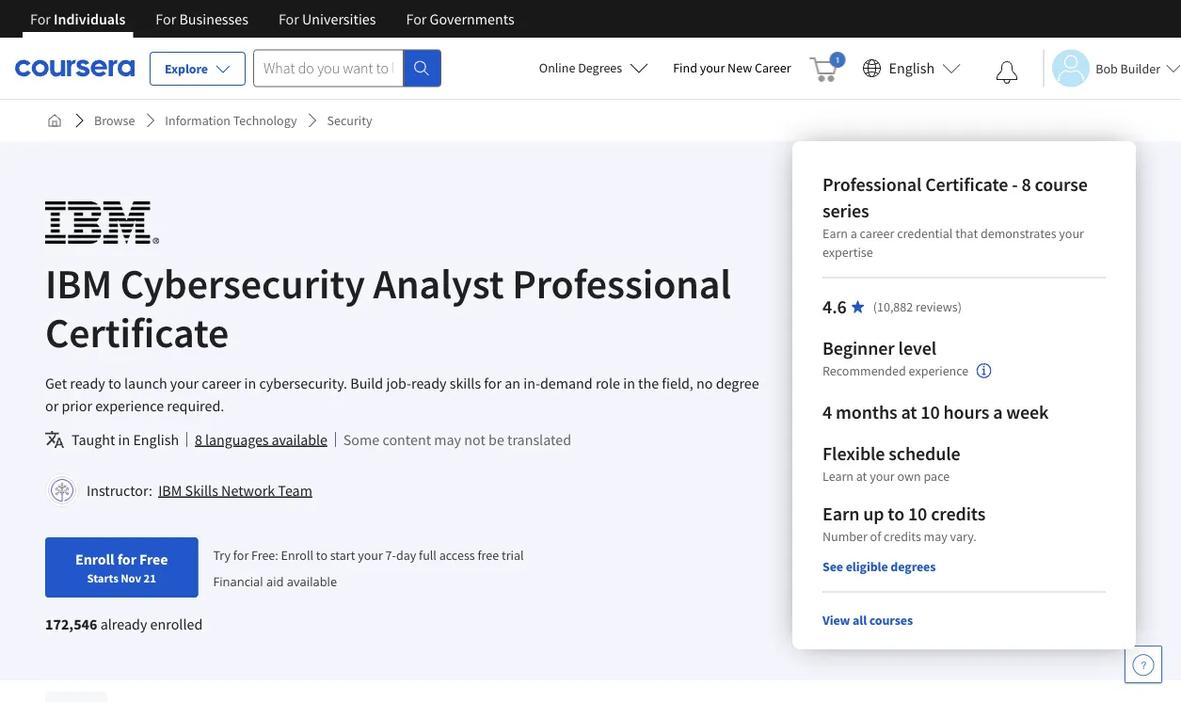 Task type: describe. For each thing, give the bounding box(es) containing it.
ibm cybersecurity analyst professional certificate
[[45, 257, 732, 358]]

own
[[898, 468, 921, 485]]

bob builder button
[[1043, 49, 1181, 87]]

4 months at 10 hours a week
[[823, 401, 1049, 424]]

credential
[[897, 225, 953, 242]]

degrees
[[891, 558, 936, 575]]

certificate inside the professional certificate - 8 course series earn a career credential that demonstrates your expertise
[[926, 173, 1008, 196]]

for for governments
[[406, 9, 427, 28]]

some
[[343, 430, 380, 449]]

be
[[489, 430, 504, 449]]

aid
[[266, 573, 284, 590]]

course
[[1035, 173, 1088, 196]]

explore
[[165, 60, 208, 77]]

explore button
[[150, 52, 246, 86]]

shopping cart: 1 item image
[[810, 52, 846, 82]]

for for businesses
[[156, 9, 176, 28]]

builder
[[1121, 60, 1161, 77]]

4
[[823, 401, 832, 424]]

for for enroll for free
[[117, 550, 136, 569]]

8 inside button
[[195, 430, 202, 449]]

level
[[899, 337, 937, 360]]

businesses
[[179, 9, 248, 28]]

recommended experience
[[823, 363, 969, 380]]

ibm inside ibm cybersecurity analyst professional certificate
[[45, 257, 112, 309]]

enrolled
[[150, 615, 203, 634]]

pace
[[924, 468, 950, 485]]

beginner level
[[823, 337, 937, 360]]

some content may not be translated
[[343, 430, 571, 449]]

taught in english
[[72, 430, 179, 449]]

courses
[[870, 612, 913, 629]]

help center image
[[1132, 653, 1155, 676]]

that
[[956, 225, 978, 242]]

nov
[[121, 570, 141, 586]]

already
[[100, 615, 147, 634]]

number
[[823, 528, 868, 545]]

information technology link
[[158, 104, 305, 137]]

demand
[[540, 374, 593, 393]]

beginner
[[823, 337, 895, 360]]

new
[[728, 59, 752, 76]]

expertise
[[823, 244, 873, 261]]

launch
[[124, 374, 167, 393]]

for for try for free: enroll to start your 7-day full access free trial
[[233, 547, 249, 564]]

enroll inside enroll for free starts nov 21
[[75, 550, 114, 569]]

(10,882 reviews)
[[873, 298, 962, 315]]

enroll for free starts nov 21
[[75, 550, 168, 586]]

series
[[823, 199, 869, 223]]

up
[[863, 502, 884, 526]]

cybersecurity.
[[259, 374, 347, 393]]

free:
[[251, 547, 278, 564]]

try
[[213, 547, 231, 564]]

financial
[[213, 573, 263, 590]]

1 horizontal spatial experience
[[909, 363, 969, 380]]

technology
[[233, 112, 297, 129]]

online degrees
[[539, 59, 622, 76]]

starts
[[87, 570, 118, 586]]

start
[[330, 547, 355, 564]]

months
[[836, 401, 898, 424]]

172,546 already enrolled
[[45, 615, 203, 634]]

bob
[[1096, 60, 1118, 77]]

find your new career link
[[664, 56, 801, 80]]

information about difficulty level pre-requisites. image
[[976, 363, 991, 378]]

cybersecurity
[[120, 257, 365, 309]]

available inside button
[[272, 430, 327, 449]]

in-
[[524, 374, 540, 393]]

financial aid available button
[[213, 573, 337, 590]]

see eligible degrees button
[[823, 557, 936, 576]]

What do you want to learn? text field
[[253, 49, 404, 87]]

flexible
[[823, 442, 885, 465]]

to for ready
[[108, 374, 121, 393]]

skills
[[450, 374, 481, 393]]

access
[[439, 547, 475, 564]]

all
[[853, 612, 867, 629]]

analyst
[[373, 257, 504, 309]]

no
[[697, 374, 713, 393]]

see eligible degrees
[[823, 558, 936, 575]]

instructor: ibm skills network team
[[87, 481, 312, 500]]

skills
[[185, 481, 218, 500]]

1 horizontal spatial a
[[993, 401, 1003, 424]]

career
[[755, 59, 791, 76]]

recommended
[[823, 363, 906, 380]]

bob builder
[[1096, 60, 1161, 77]]

find
[[673, 59, 697, 76]]

build
[[350, 374, 383, 393]]

ibm image
[[45, 201, 159, 244]]

eligible
[[846, 558, 888, 575]]

1 horizontal spatial at
[[901, 401, 917, 424]]

professional inside the professional certificate - 8 course series earn a career credential that demonstrates your expertise
[[823, 173, 922, 196]]

translated
[[507, 430, 571, 449]]

information
[[165, 112, 231, 129]]

earn up to 10 credits
[[823, 502, 986, 526]]

earn inside the professional certificate - 8 course series earn a career credential that demonstrates your expertise
[[823, 225, 848, 242]]

show notifications image
[[996, 61, 1019, 84]]

your inside the professional certificate - 8 course series earn a career credential that demonstrates your expertise
[[1059, 225, 1084, 242]]

get
[[45, 374, 67, 393]]

try for free: enroll to start your 7-day full access free trial financial aid available
[[213, 547, 524, 590]]

to for up
[[888, 502, 905, 526]]

enroll inside try for free: enroll to start your 7-day full access free trial financial aid available
[[281, 547, 314, 564]]

english inside button
[[889, 59, 935, 78]]

week
[[1007, 401, 1049, 424]]



Task type: locate. For each thing, give the bounding box(es) containing it.
content
[[383, 430, 431, 449]]

job-
[[386, 374, 411, 393]]

(10,882
[[873, 298, 913, 315]]

0 horizontal spatial credits
[[884, 528, 921, 545]]

8 down required.
[[195, 430, 202, 449]]

2 earn from the top
[[823, 502, 860, 526]]

professional certificate - 8 course series earn a career credential that demonstrates your expertise
[[823, 173, 1088, 261]]

demonstrates
[[981, 225, 1057, 242]]

hours
[[944, 401, 990, 424]]

0 vertical spatial 8
[[1022, 173, 1031, 196]]

2 ready from the left
[[411, 374, 447, 393]]

1 horizontal spatial english
[[889, 59, 935, 78]]

1 vertical spatial credits
[[884, 528, 921, 545]]

full
[[419, 547, 437, 564]]

-
[[1012, 173, 1018, 196]]

0 vertical spatial a
[[851, 225, 857, 242]]

0 vertical spatial experience
[[909, 363, 969, 380]]

see
[[823, 558, 843, 575]]

0 vertical spatial available
[[272, 430, 327, 449]]

ready
[[70, 374, 105, 393], [411, 374, 447, 393]]

0 horizontal spatial ibm
[[45, 257, 112, 309]]

10 for to
[[908, 502, 927, 526]]

for left individuals on the left of the page
[[30, 9, 51, 28]]

view all courses
[[823, 612, 913, 629]]

to right the up
[[888, 502, 905, 526]]

0 vertical spatial ibm
[[45, 257, 112, 309]]

0 horizontal spatial in
[[118, 430, 130, 449]]

0 horizontal spatial may
[[434, 430, 461, 449]]

in left the
[[623, 374, 635, 393]]

universities
[[302, 9, 376, 28]]

number of credits may vary.
[[823, 528, 977, 545]]

7-
[[386, 547, 396, 564]]

0 vertical spatial 10
[[921, 401, 940, 424]]

professional
[[823, 173, 922, 196], [512, 257, 732, 309]]

available right aid
[[287, 573, 337, 590]]

may left vary.
[[924, 528, 948, 545]]

1 horizontal spatial to
[[316, 547, 328, 564]]

1 for from the left
[[30, 9, 51, 28]]

banner navigation
[[15, 0, 530, 38]]

None search field
[[253, 49, 441, 87]]

1 horizontal spatial 8
[[1022, 173, 1031, 196]]

available up the team
[[272, 430, 327, 449]]

0 vertical spatial credits
[[931, 502, 986, 526]]

1 earn from the top
[[823, 225, 848, 242]]

career up expertise
[[860, 225, 895, 242]]

team
[[278, 481, 312, 500]]

1 vertical spatial 8
[[195, 430, 202, 449]]

required.
[[167, 396, 224, 415]]

online
[[539, 59, 576, 76]]

1 vertical spatial to
[[888, 502, 905, 526]]

ready left skills
[[411, 374, 447, 393]]

credits
[[931, 502, 986, 526], [884, 528, 921, 545]]

8 right '-'
[[1022, 173, 1031, 196]]

information technology
[[165, 112, 297, 129]]

enroll right the free:
[[281, 547, 314, 564]]

a left week
[[993, 401, 1003, 424]]

1 vertical spatial ibm
[[158, 481, 182, 500]]

1 horizontal spatial certificate
[[926, 173, 1008, 196]]

certificate up launch
[[45, 306, 229, 358]]

for inside get ready to launch your career in cybersecurity. build job-ready skills for an in-demand role in the field, no degree or prior experience required.
[[484, 374, 502, 393]]

1 horizontal spatial career
[[860, 225, 895, 242]]

1 horizontal spatial ibm
[[158, 481, 182, 500]]

172,546
[[45, 615, 97, 634]]

1 horizontal spatial may
[[924, 528, 948, 545]]

0 vertical spatial may
[[434, 430, 461, 449]]

your up required.
[[170, 374, 199, 393]]

your inside try for free: enroll to start your 7-day full access free trial financial aid available
[[358, 547, 383, 564]]

1 horizontal spatial credits
[[931, 502, 986, 526]]

your down 'course' in the top of the page
[[1059, 225, 1084, 242]]

for inside enroll for free starts nov 21
[[117, 550, 136, 569]]

1 horizontal spatial professional
[[823, 173, 922, 196]]

enroll up starts
[[75, 550, 114, 569]]

0 horizontal spatial english
[[133, 430, 179, 449]]

1 vertical spatial earn
[[823, 502, 860, 526]]

of
[[870, 528, 881, 545]]

experience inside get ready to launch your career in cybersecurity. build job-ready skills for an in-demand role in the field, no degree or prior experience required.
[[95, 396, 164, 415]]

browse link
[[87, 104, 142, 137]]

ibm skills network team image
[[48, 476, 76, 505]]

for governments
[[406, 9, 515, 28]]

certificate inside ibm cybersecurity analyst professional certificate
[[45, 306, 229, 358]]

2 horizontal spatial to
[[888, 502, 905, 526]]

for left governments
[[406, 9, 427, 28]]

to inside get ready to launch your career in cybersecurity. build job-ready skills for an in-demand role in the field, no degree or prior experience required.
[[108, 374, 121, 393]]

1 vertical spatial available
[[287, 573, 337, 590]]

0 horizontal spatial for
[[117, 550, 136, 569]]

0 horizontal spatial to
[[108, 374, 121, 393]]

8 languages available
[[195, 430, 327, 449]]

an
[[505, 374, 521, 393]]

network
[[221, 481, 275, 500]]

1 vertical spatial professional
[[512, 257, 732, 309]]

in
[[244, 374, 256, 393], [623, 374, 635, 393], [118, 430, 130, 449]]

2 vertical spatial to
[[316, 547, 328, 564]]

security
[[327, 112, 372, 129]]

0 horizontal spatial experience
[[95, 396, 164, 415]]

career inside get ready to launch your career in cybersecurity. build job-ready skills for an in-demand role in the field, no degree or prior experience required.
[[202, 374, 241, 393]]

0 vertical spatial to
[[108, 374, 121, 393]]

in left cybersecurity. on the left
[[244, 374, 256, 393]]

8 inside the professional certificate - 8 course series earn a career credential that demonstrates your expertise
[[1022, 173, 1031, 196]]

1 ready from the left
[[70, 374, 105, 393]]

0 horizontal spatial certificate
[[45, 306, 229, 358]]

day
[[396, 547, 416, 564]]

may
[[434, 430, 461, 449], [924, 528, 948, 545]]

taught
[[72, 430, 115, 449]]

2 horizontal spatial for
[[484, 374, 502, 393]]

vary.
[[950, 528, 977, 545]]

available
[[272, 430, 327, 449], [287, 573, 337, 590]]

your inside the flexible schedule learn at your own pace
[[870, 468, 895, 485]]

certificate left '-'
[[926, 173, 1008, 196]]

ibm
[[45, 257, 112, 309], [158, 481, 182, 500]]

2 for from the left
[[156, 9, 176, 28]]

degrees
[[578, 59, 622, 76]]

0 vertical spatial certificate
[[926, 173, 1008, 196]]

0 horizontal spatial enroll
[[75, 550, 114, 569]]

your right find
[[700, 59, 725, 76]]

ibm left 'skills'
[[158, 481, 182, 500]]

for universities
[[279, 9, 376, 28]]

career inside the professional certificate - 8 course series earn a career credential that demonstrates your expertise
[[860, 225, 895, 242]]

field,
[[662, 374, 694, 393]]

1 vertical spatial a
[[993, 401, 1003, 424]]

prior
[[62, 396, 92, 415]]

your left 7-
[[358, 547, 383, 564]]

4 for from the left
[[406, 9, 427, 28]]

ibm down "ibm" image on the top left of page
[[45, 257, 112, 309]]

free
[[478, 547, 499, 564]]

0 horizontal spatial professional
[[512, 257, 732, 309]]

schedule
[[889, 442, 961, 465]]

to left launch
[[108, 374, 121, 393]]

1 vertical spatial at
[[856, 468, 867, 485]]

at right the months
[[901, 401, 917, 424]]

degree
[[716, 374, 759, 393]]

a
[[851, 225, 857, 242], [993, 401, 1003, 424]]

career up required.
[[202, 374, 241, 393]]

get ready to launch your career in cybersecurity. build job-ready skills for an in-demand role in the field, no degree or prior experience required.
[[45, 374, 759, 415]]

available inside try for free: enroll to start your 7-day full access free trial financial aid available
[[287, 573, 337, 590]]

your
[[700, 59, 725, 76], [1059, 225, 1084, 242], [170, 374, 199, 393], [870, 468, 895, 485], [358, 547, 383, 564]]

0 vertical spatial earn
[[823, 225, 848, 242]]

at inside the flexible schedule learn at your own pace
[[856, 468, 867, 485]]

1 horizontal spatial enroll
[[281, 547, 314, 564]]

1 horizontal spatial in
[[244, 374, 256, 393]]

a up expertise
[[851, 225, 857, 242]]

your inside get ready to launch your career in cybersecurity. build job-ready skills for an in-demand role in the field, no degree or prior experience required.
[[170, 374, 199, 393]]

0 horizontal spatial at
[[856, 468, 867, 485]]

1 vertical spatial certificate
[[45, 306, 229, 358]]

earn up number
[[823, 502, 860, 526]]

0 horizontal spatial 8
[[195, 430, 202, 449]]

10 for at
[[921, 401, 940, 424]]

in right taught
[[118, 430, 130, 449]]

for for individuals
[[30, 9, 51, 28]]

view
[[823, 612, 850, 629]]

for left "universities"
[[279, 9, 299, 28]]

21
[[144, 570, 156, 586]]

10 left hours
[[921, 401, 940, 424]]

0 horizontal spatial a
[[851, 225, 857, 242]]

may left not
[[434, 430, 461, 449]]

1 vertical spatial experience
[[95, 396, 164, 415]]

for for universities
[[279, 9, 299, 28]]

for up nov
[[117, 550, 136, 569]]

1 vertical spatial 10
[[908, 502, 927, 526]]

4.6
[[823, 295, 847, 319]]

credits up vary.
[[931, 502, 986, 526]]

0 vertical spatial career
[[860, 225, 895, 242]]

for left businesses
[[156, 9, 176, 28]]

experience
[[909, 363, 969, 380], [95, 396, 164, 415]]

trial
[[502, 547, 524, 564]]

reviews)
[[916, 298, 962, 315]]

view all courses link
[[823, 612, 913, 629]]

or
[[45, 396, 59, 415]]

earn up expertise
[[823, 225, 848, 242]]

credits down the earn up to 10 credits
[[884, 528, 921, 545]]

to inside try for free: enroll to start your 7-day full access free trial financial aid available
[[316, 547, 328, 564]]

ready up prior
[[70, 374, 105, 393]]

3 for from the left
[[279, 9, 299, 28]]

experience down level
[[909, 363, 969, 380]]

1 vertical spatial career
[[202, 374, 241, 393]]

online degrees button
[[524, 47, 664, 88]]

for left an
[[484, 374, 502, 393]]

free
[[139, 550, 168, 569]]

1 horizontal spatial for
[[233, 547, 249, 564]]

security link
[[320, 104, 380, 137]]

0 vertical spatial english
[[889, 59, 935, 78]]

instructor:
[[87, 481, 152, 500]]

for inside try for free: enroll to start your 7-day full access free trial financial aid available
[[233, 547, 249, 564]]

english right "shopping cart: 1 item" image
[[889, 59, 935, 78]]

0 horizontal spatial ready
[[70, 374, 105, 393]]

coursera image
[[15, 53, 135, 83]]

1 horizontal spatial ready
[[411, 374, 447, 393]]

individuals
[[54, 9, 125, 28]]

a inside the professional certificate - 8 course series earn a career credential that demonstrates your expertise
[[851, 225, 857, 242]]

experience down launch
[[95, 396, 164, 415]]

0 vertical spatial professional
[[823, 173, 922, 196]]

your left own
[[870, 468, 895, 485]]

english down required.
[[133, 430, 179, 449]]

home image
[[47, 113, 62, 128]]

to left start
[[316, 547, 328, 564]]

browse
[[94, 112, 135, 129]]

english
[[889, 59, 935, 78], [133, 430, 179, 449]]

professional inside ibm cybersecurity analyst professional certificate
[[512, 257, 732, 309]]

1 vertical spatial english
[[133, 430, 179, 449]]

1 vertical spatial may
[[924, 528, 948, 545]]

find your new career
[[673, 59, 791, 76]]

for
[[30, 9, 51, 28], [156, 9, 176, 28], [279, 9, 299, 28], [406, 9, 427, 28]]

at right learn
[[856, 468, 867, 485]]

10 up number of credits may vary.
[[908, 502, 927, 526]]

for
[[484, 374, 502, 393], [233, 547, 249, 564], [117, 550, 136, 569]]

0 vertical spatial at
[[901, 401, 917, 424]]

to
[[108, 374, 121, 393], [888, 502, 905, 526], [316, 547, 328, 564]]

for right try
[[233, 547, 249, 564]]

2 horizontal spatial in
[[623, 374, 635, 393]]

0 horizontal spatial career
[[202, 374, 241, 393]]



Task type: vqa. For each thing, say whether or not it's contained in the screenshot.
left Ibm
yes



